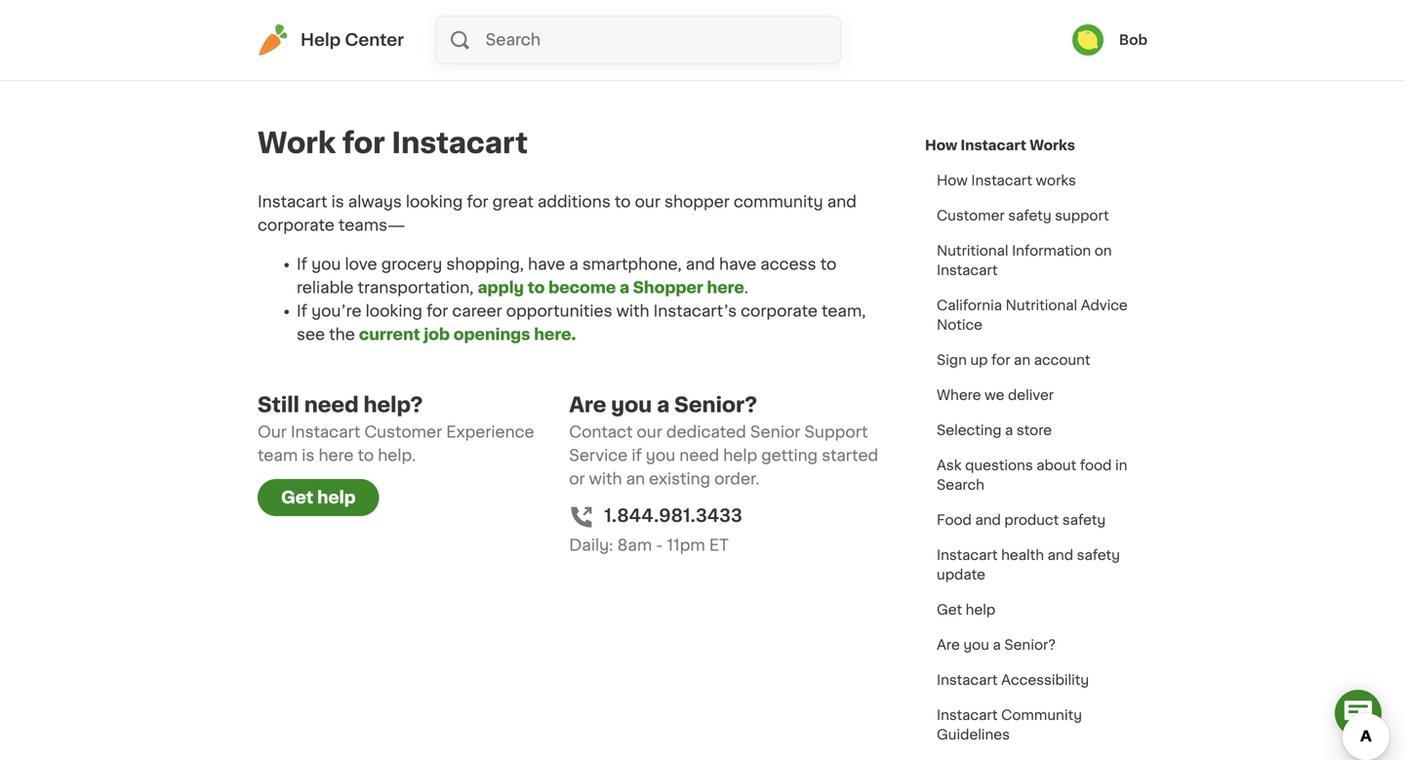 Task type: vqa. For each thing, say whether or not it's contained in the screenshot.
49
no



Task type: locate. For each thing, give the bounding box(es) containing it.
you up reliable
[[311, 257, 341, 272]]

and inside the if you love grocery shopping, have a smartphone, and have access to reliable transportation,
[[686, 257, 715, 272]]

get help inside get help "link"
[[937, 603, 996, 617]]

instacart up great
[[392, 129, 528, 157]]

1 horizontal spatial need
[[679, 448, 719, 463]]

to
[[615, 194, 631, 210], [820, 257, 837, 272], [528, 280, 545, 296], [358, 448, 374, 463]]

and inside food and product safety link
[[975, 513, 1001, 527]]

here.
[[534, 327, 576, 342]]

get help
[[281, 489, 356, 506], [937, 603, 996, 617]]

on
[[1095, 244, 1112, 258]]

0 vertical spatial an
[[1014, 353, 1031, 367]]

1 vertical spatial senior?
[[1004, 638, 1056, 652]]

california nutritional advice notice
[[937, 299, 1128, 332]]

an
[[1014, 353, 1031, 367], [626, 471, 645, 487]]

0 vertical spatial safety
[[1008, 209, 1051, 222]]

help down the "still need help? our instacart customer experience team is here to help."
[[317, 489, 356, 506]]

nutritional inside california nutritional advice notice
[[1006, 299, 1077, 312]]

transportation,
[[358, 280, 474, 296]]

still
[[258, 395, 299, 415]]

help inside "link"
[[966, 603, 996, 617]]

0 vertical spatial with
[[616, 303, 649, 319]]

to right 'access'
[[820, 257, 837, 272]]

to left help.
[[358, 448, 374, 463]]

1 vertical spatial nutritional
[[1006, 299, 1077, 312]]

corporate inside instacart is always looking for great additions to our shopper community and corporate teams—
[[258, 218, 335, 233]]

0 vertical spatial senior?
[[674, 395, 757, 415]]

1 horizontal spatial help
[[723, 448, 757, 463]]

for up 'job'
[[426, 303, 448, 319]]

safety right product
[[1062, 513, 1106, 527]]

how down how instacart works link
[[937, 174, 968, 187]]

a left store
[[1005, 423, 1013, 437]]

1 horizontal spatial have
[[719, 257, 756, 272]]

bob
[[1119, 33, 1148, 47]]

0 horizontal spatial help
[[317, 489, 356, 506]]

instacart down work
[[258, 194, 327, 210]]

and
[[827, 194, 857, 210], [686, 257, 715, 272], [975, 513, 1001, 527], [1048, 548, 1073, 562]]

corporate down .
[[741, 303, 818, 319]]

current job openings here. link
[[359, 327, 576, 342]]

how
[[925, 139, 957, 152], [937, 174, 968, 187]]

1 vertical spatial here
[[319, 448, 354, 463]]

instacart up "guidelines"
[[937, 708, 998, 722]]

have
[[528, 257, 565, 272], [719, 257, 756, 272]]

0 horizontal spatial get help
[[281, 489, 356, 506]]

about
[[1037, 459, 1077, 472]]

with down apply to become a shopper here .
[[616, 303, 649, 319]]

our up if
[[637, 424, 662, 440]]

0 vertical spatial our
[[635, 194, 661, 210]]

1 vertical spatial with
[[589, 471, 622, 487]]

1 horizontal spatial are
[[937, 638, 960, 652]]

you down get help "link" at the right bottom of page
[[963, 638, 989, 652]]

1 vertical spatial safety
[[1062, 513, 1106, 527]]

1 vertical spatial help
[[317, 489, 356, 506]]

0 horizontal spatial senior?
[[674, 395, 757, 415]]

the
[[329, 327, 355, 342]]

0 vertical spatial get
[[281, 489, 313, 506]]

corporate up reliable
[[258, 218, 335, 233]]

1 horizontal spatial get
[[937, 603, 962, 617]]

0 vertical spatial how
[[925, 139, 957, 152]]

teams—
[[339, 218, 405, 233]]

0 horizontal spatial have
[[528, 257, 565, 272]]

food and product safety
[[937, 513, 1106, 527]]

get help inside get help button
[[281, 489, 356, 506]]

to up the opportunities
[[528, 280, 545, 296]]

if up see
[[297, 303, 307, 319]]

with
[[616, 303, 649, 319], [589, 471, 622, 487]]

health
[[1001, 548, 1044, 562]]

our left the shopper
[[635, 194, 661, 210]]

0 horizontal spatial here
[[319, 448, 354, 463]]

have up the become
[[528, 257, 565, 272]]

daily: 8am - 11pm et
[[569, 538, 729, 553]]

safety inside the instacart health and safety update
[[1077, 548, 1120, 562]]

is left always
[[331, 194, 344, 210]]

you
[[311, 257, 341, 272], [611, 395, 652, 415], [646, 448, 675, 463], [963, 638, 989, 652]]

and up shopper
[[686, 257, 715, 272]]

0 vertical spatial corporate
[[258, 218, 335, 233]]

1 vertical spatial an
[[626, 471, 645, 487]]

to right additions
[[615, 194, 631, 210]]

nutritional inside "nutritional information on instacart"
[[937, 244, 1008, 258]]

to inside the if you love grocery shopping, have a smartphone, and have access to reliable transportation,
[[820, 257, 837, 272]]

is right team
[[302, 448, 315, 463]]

instacart health and safety update
[[937, 548, 1120, 582]]

1 vertical spatial customer
[[364, 424, 442, 440]]

with down service
[[589, 471, 622, 487]]

how for how instacart works
[[937, 174, 968, 187]]

help inside button
[[317, 489, 356, 506]]

a up the become
[[569, 257, 578, 272]]

need inside the are you a senior? contact our dedicated senior support service if you need help getting started or with an existing order.
[[679, 448, 719, 463]]

current
[[359, 327, 420, 342]]

0 horizontal spatial corporate
[[258, 218, 335, 233]]

1 horizontal spatial corporate
[[741, 303, 818, 319]]

center
[[345, 32, 404, 48]]

1 horizontal spatial here
[[707, 280, 744, 296]]

is inside instacart is always looking for great additions to our shopper community and corporate teams—
[[331, 194, 344, 210]]

instacart up team
[[291, 424, 360, 440]]

california
[[937, 299, 1002, 312]]

Search search field
[[484, 17, 840, 63]]

nutritional down nutritional information on instacart link
[[1006, 299, 1077, 312]]

instacart community guidelines link
[[925, 698, 1148, 752]]

you inside the if you love grocery shopping, have a smartphone, and have access to reliable transportation,
[[311, 257, 341, 272]]

1 vertical spatial corporate
[[741, 303, 818, 319]]

opportunities
[[506, 303, 612, 319]]

are for are you a senior?
[[937, 638, 960, 652]]

.
[[744, 280, 748, 296]]

an down if
[[626, 471, 645, 487]]

senior? up the dedicated
[[674, 395, 757, 415]]

are you a senior?
[[937, 638, 1056, 652]]

get help down update
[[937, 603, 996, 617]]

are you a senior? contact our dedicated senior support service if you need help getting started or with an existing order.
[[569, 395, 878, 487]]

an up deliver
[[1014, 353, 1031, 367]]

1 horizontal spatial is
[[331, 194, 344, 210]]

nutritional information on instacart link
[[925, 233, 1148, 288]]

if for if you love grocery shopping, have a smartphone, and have access to reliable transportation,
[[297, 257, 307, 272]]

get help down team
[[281, 489, 356, 506]]

0 vertical spatial here
[[707, 280, 744, 296]]

if up reliable
[[297, 257, 307, 272]]

get down update
[[937, 603, 962, 617]]

need right the still
[[304, 395, 359, 415]]

sign
[[937, 353, 967, 367]]

shopper
[[664, 194, 730, 210]]

service
[[569, 448, 628, 463]]

for inside the if you're looking for career opportunities with instacart's corporate team, see the
[[426, 303, 448, 319]]

1 horizontal spatial an
[[1014, 353, 1031, 367]]

for inside instacart is always looking for great additions to our shopper community and corporate teams—
[[467, 194, 488, 210]]

have up .
[[719, 257, 756, 272]]

safety right health
[[1077, 548, 1120, 562]]

support
[[1055, 209, 1109, 222]]

2 horizontal spatial help
[[966, 603, 996, 617]]

in
[[1115, 459, 1127, 472]]

instacart up "california"
[[937, 263, 998, 277]]

need
[[304, 395, 359, 415], [679, 448, 719, 463]]

food
[[937, 513, 972, 527]]

a inside the are you a senior? contact our dedicated senior support service if you need help getting started or with an existing order.
[[657, 395, 670, 415]]

looking right always
[[406, 194, 463, 210]]

safety up information
[[1008, 209, 1051, 222]]

our
[[635, 194, 661, 210], [637, 424, 662, 440]]

0 horizontal spatial need
[[304, 395, 359, 415]]

1 vertical spatial our
[[637, 424, 662, 440]]

help up the order.
[[723, 448, 757, 463]]

help.
[[378, 448, 416, 463]]

an inside sign up for an account link
[[1014, 353, 1031, 367]]

instacart inside instacart is always looking for great additions to our shopper community and corporate teams—
[[258, 194, 327, 210]]

a up instacart accessibility link at the bottom
[[993, 638, 1001, 652]]

you right if
[[646, 448, 675, 463]]

instacart inside "nutritional information on instacart"
[[937, 263, 998, 277]]

sign up for an account link
[[925, 342, 1102, 378]]

senior? inside the are you a senior? contact our dedicated senior support service if you need help getting started or with an existing order.
[[674, 395, 757, 415]]

0 horizontal spatial is
[[302, 448, 315, 463]]

0 horizontal spatial are
[[569, 395, 606, 415]]

1 vertical spatial if
[[297, 303, 307, 319]]

where we deliver link
[[925, 378, 1066, 413]]

how up how instacart works link
[[925, 139, 957, 152]]

customer down how instacart works link
[[937, 209, 1005, 222]]

help center
[[301, 32, 404, 48]]

and inside instacart is always looking for great additions to our shopper community and corporate teams—
[[827, 194, 857, 210]]

and inside the instacart health and safety update
[[1048, 548, 1073, 562]]

1 vertical spatial looking
[[366, 303, 423, 319]]

0 vertical spatial need
[[304, 395, 359, 415]]

here up instacart's
[[707, 280, 744, 296]]

see
[[297, 327, 325, 342]]

1 vertical spatial is
[[302, 448, 315, 463]]

instacart up update
[[937, 548, 998, 562]]

1 vertical spatial get
[[937, 603, 962, 617]]

looking inside instacart is always looking for great additions to our shopper community and corporate teams—
[[406, 194, 463, 210]]

daily:
[[569, 538, 613, 553]]

you inside are you a senior? link
[[963, 638, 989, 652]]

2 if from the top
[[297, 303, 307, 319]]

a up the dedicated
[[657, 395, 670, 415]]

are for are you a senior? contact our dedicated senior support service if you need help getting started or with an existing order.
[[569, 395, 606, 415]]

senior? for are you a senior? contact our dedicated senior support service if you need help getting started or with an existing order.
[[674, 395, 757, 415]]

up
[[970, 353, 988, 367]]

additions
[[538, 194, 611, 210]]

still need help? our instacart customer experience team is here to help.
[[258, 395, 534, 463]]

community
[[1001, 708, 1082, 722]]

are you a senior? link
[[925, 627, 1067, 663]]

need down the dedicated
[[679, 448, 719, 463]]

get inside get help button
[[281, 489, 313, 506]]

instacart is always looking for great additions to our shopper community and corporate teams—
[[258, 194, 857, 233]]

safety
[[1008, 209, 1051, 222], [1062, 513, 1106, 527], [1077, 548, 1120, 562]]

our inside instacart is always looking for great additions to our shopper community and corporate teams—
[[635, 194, 661, 210]]

0 horizontal spatial customer
[[364, 424, 442, 440]]

1.844.981.3433
[[604, 507, 742, 524]]

senior
[[750, 424, 800, 440]]

1 vertical spatial how
[[937, 174, 968, 187]]

if for if you're looking for career opportunities with instacart's corporate team, see the
[[297, 303, 307, 319]]

if inside the if you love grocery shopping, have a smartphone, and have access to reliable transportation,
[[297, 257, 307, 272]]

2 have from the left
[[719, 257, 756, 272]]

how instacart works
[[937, 174, 1076, 187]]

product
[[1004, 513, 1059, 527]]

and right health
[[1048, 548, 1073, 562]]

0 vertical spatial are
[[569, 395, 606, 415]]

1 if from the top
[[297, 257, 307, 272]]

0 vertical spatial get help
[[281, 489, 356, 506]]

community
[[734, 194, 823, 210]]

2 vertical spatial safety
[[1077, 548, 1120, 562]]

store
[[1017, 423, 1052, 437]]

our
[[258, 424, 287, 440]]

if you love grocery shopping, have a smartphone, and have access to reliable transportation,
[[297, 257, 837, 296]]

1.844.981.3433 link
[[604, 503, 742, 529]]

you up 'contact'
[[611, 395, 652, 415]]

0 horizontal spatial an
[[626, 471, 645, 487]]

senior? up accessibility
[[1004, 638, 1056, 652]]

are down get help "link" at the right bottom of page
[[937, 638, 960, 652]]

if
[[297, 257, 307, 272], [297, 303, 307, 319]]

0 vertical spatial if
[[297, 257, 307, 272]]

and right community
[[827, 194, 857, 210]]

california nutritional advice notice link
[[925, 288, 1148, 342]]

0 vertical spatial nutritional
[[937, 244, 1008, 258]]

1 vertical spatial need
[[679, 448, 719, 463]]

for right up
[[991, 353, 1010, 367]]

nutritional
[[937, 244, 1008, 258], [1006, 299, 1077, 312]]

0 vertical spatial is
[[331, 194, 344, 210]]

are inside the are you a senior? contact our dedicated senior support service if you need help getting started or with an existing order.
[[569, 395, 606, 415]]

0 vertical spatial help
[[723, 448, 757, 463]]

get down team
[[281, 489, 313, 506]]

here up get help button
[[319, 448, 354, 463]]

questions
[[965, 459, 1033, 472]]

how instacart works
[[925, 139, 1075, 152]]

1 horizontal spatial senior?
[[1004, 638, 1056, 652]]

and right food
[[975, 513, 1001, 527]]

instacart down 'how instacart works'
[[971, 174, 1032, 187]]

for inside sign up for an account link
[[991, 353, 1010, 367]]

a
[[569, 257, 578, 272], [620, 280, 629, 296], [657, 395, 670, 415], [1005, 423, 1013, 437], [993, 638, 1001, 652]]

0 vertical spatial customer
[[937, 209, 1005, 222]]

1 vertical spatial get help
[[937, 603, 996, 617]]

for left great
[[467, 194, 488, 210]]

2 vertical spatial help
[[966, 603, 996, 617]]

1 horizontal spatial customer
[[937, 209, 1005, 222]]

1 horizontal spatial get help
[[937, 603, 996, 617]]

0 vertical spatial looking
[[406, 194, 463, 210]]

1 vertical spatial are
[[937, 638, 960, 652]]

customer up help.
[[364, 424, 442, 440]]

looking up the current
[[366, 303, 423, 319]]

here
[[707, 280, 744, 296], [319, 448, 354, 463]]

are up 'contact'
[[569, 395, 606, 415]]

help?
[[363, 395, 423, 415]]

nutritional up "california"
[[937, 244, 1008, 258]]

help up are you a senior? link
[[966, 603, 996, 617]]

if inside the if you're looking for career opportunities with instacart's corporate team, see the
[[297, 303, 307, 319]]

bob link
[[1072, 24, 1148, 56]]

0 horizontal spatial get
[[281, 489, 313, 506]]



Task type: describe. For each thing, give the bounding box(es) containing it.
work for instacart
[[258, 129, 528, 157]]

looking inside the if you're looking for career opportunities with instacart's corporate team, see the
[[366, 303, 423, 319]]

safety for and
[[1077, 548, 1120, 562]]

instacart's
[[653, 303, 737, 319]]

a inside the if you love grocery shopping, have a smartphone, and have access to reliable transportation,
[[569, 257, 578, 272]]

to inside the "still need help? our instacart customer experience team is here to help."
[[358, 448, 374, 463]]

help inside the are you a senior? contact our dedicated senior support service if you need help getting started or with an existing order.
[[723, 448, 757, 463]]

ask questions about food in search
[[937, 459, 1127, 492]]

safety for product
[[1062, 513, 1106, 527]]

food and product safety link
[[925, 503, 1117, 538]]

how for how instacart works
[[925, 139, 957, 152]]

need inside the "still need help? our instacart customer experience team is here to help."
[[304, 395, 359, 415]]

instacart inside the "still need help? our instacart customer experience team is here to help."
[[291, 424, 360, 440]]

instacart down are you a senior? link
[[937, 673, 998, 687]]

smartphone,
[[582, 257, 682, 272]]

here inside the "still need help? our instacart customer experience team is here to help."
[[319, 448, 354, 463]]

an inside the are you a senior? contact our dedicated senior support service if you need help getting started or with an existing order.
[[626, 471, 645, 487]]

works
[[1030, 139, 1075, 152]]

apply to become a shopper here link
[[478, 280, 744, 296]]

team
[[258, 448, 298, 463]]

help center link
[[258, 24, 404, 56]]

information
[[1012, 244, 1091, 258]]

get help link
[[925, 592, 1007, 627]]

where
[[937, 388, 981, 402]]

ask questions about food in search link
[[925, 448, 1148, 503]]

instacart up how instacart works link
[[961, 139, 1026, 152]]

to inside instacart is always looking for great additions to our shopper community and corporate teams—
[[615, 194, 631, 210]]

you for are you a senior? contact our dedicated senior support service if you need help getting started or with an existing order.
[[611, 395, 652, 415]]

contact
[[569, 424, 633, 440]]

if you're looking for career opportunities with instacart's corporate team, see the
[[297, 303, 866, 342]]

how instacart works link
[[925, 163, 1088, 198]]

love
[[345, 257, 377, 272]]

become
[[549, 280, 616, 296]]

instacart health and safety update link
[[925, 538, 1148, 592]]

support
[[804, 424, 868, 440]]

with inside the if you're looking for career opportunities with instacart's corporate team, see the
[[616, 303, 649, 319]]

account
[[1034, 353, 1090, 367]]

food
[[1080, 459, 1112, 472]]

corporate inside the if you're looking for career opportunities with instacart's corporate team, see the
[[741, 303, 818, 319]]

customer safety support link
[[925, 198, 1121, 233]]

instacart inside instacart community guidelines
[[937, 708, 998, 722]]

get inside get help "link"
[[937, 603, 962, 617]]

team,
[[822, 303, 866, 319]]

1 have from the left
[[528, 257, 565, 272]]

our inside the are you a senior? contact our dedicated senior support service if you need help getting started or with an existing order.
[[637, 424, 662, 440]]

update
[[937, 568, 985, 582]]

grocery
[[381, 257, 442, 272]]

work
[[258, 129, 336, 157]]

et
[[709, 538, 729, 553]]

experience
[[446, 424, 534, 440]]

8am
[[617, 538, 652, 553]]

openings
[[453, 327, 530, 342]]

advice
[[1081, 299, 1128, 312]]

shopper
[[633, 280, 703, 296]]

order.
[[714, 471, 760, 487]]

job
[[424, 327, 450, 342]]

existing
[[649, 471, 710, 487]]

if
[[632, 448, 642, 463]]

always
[[348, 194, 402, 210]]

11pm
[[667, 538, 705, 553]]

-
[[656, 538, 663, 553]]

you're
[[311, 303, 362, 319]]

instacart accessibility link
[[925, 663, 1101, 698]]

selecting a store
[[937, 423, 1052, 437]]

we
[[985, 388, 1004, 402]]

accessibility
[[1001, 673, 1089, 687]]

started
[[822, 448, 878, 463]]

instacart image
[[258, 24, 289, 56]]

reliable
[[297, 280, 354, 296]]

works
[[1036, 174, 1076, 187]]

instacart inside the instacart health and safety update
[[937, 548, 998, 562]]

user avatar image
[[1072, 24, 1104, 56]]

career
[[452, 303, 502, 319]]

getting
[[761, 448, 818, 463]]

customer safety support
[[937, 209, 1109, 222]]

ask
[[937, 459, 962, 472]]

instacart community guidelines
[[937, 708, 1082, 742]]

or
[[569, 471, 585, 487]]

access
[[760, 257, 816, 272]]

senior? for are you a senior?
[[1004, 638, 1056, 652]]

is inside the "still need help? our instacart customer experience team is here to help."
[[302, 448, 315, 463]]

selecting a store link
[[925, 413, 1064, 448]]

help
[[301, 32, 341, 48]]

how instacart works link
[[925, 128, 1075, 163]]

for up always
[[342, 129, 385, 157]]

dedicated
[[666, 424, 746, 440]]

a down the smartphone,
[[620, 280, 629, 296]]

apply
[[478, 280, 524, 296]]

customer inside the "still need help? our instacart customer experience team is here to help."
[[364, 424, 442, 440]]

you for if you love grocery shopping, have a smartphone, and have access to reliable transportation,
[[311, 257, 341, 272]]

guidelines
[[937, 728, 1010, 742]]

with inside the are you a senior? contact our dedicated senior support service if you need help getting started or with an existing order.
[[589, 471, 622, 487]]

notice
[[937, 318, 983, 332]]

search
[[937, 478, 985, 492]]

you for are you a senior?
[[963, 638, 989, 652]]



